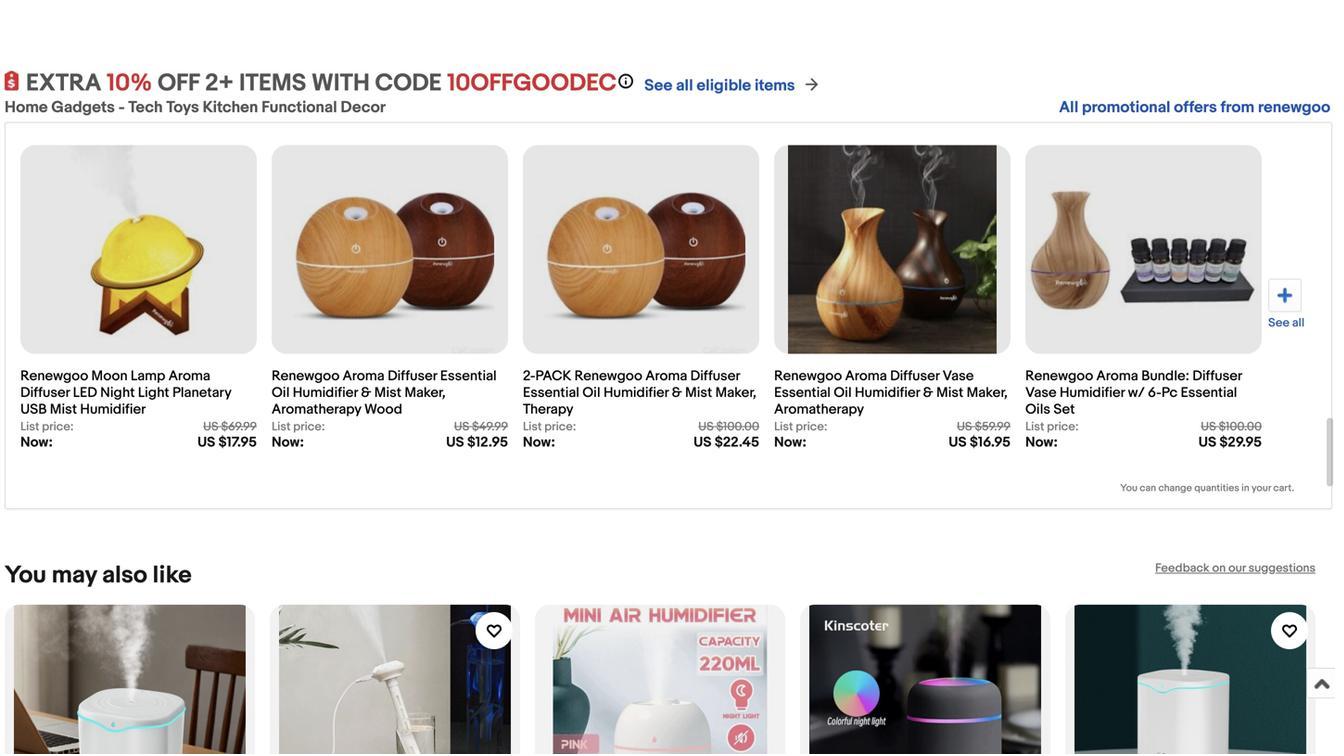 Task type: describe. For each thing, give the bounding box(es) containing it.
aroma for vase
[[1097, 368, 1139, 385]]

all for see all eligible items
[[676, 76, 693, 96]]

oil inside 2-pack renewgoo aroma diffuser essential oil humidifier & mist maker, therapy
[[583, 385, 601, 401]]

renewgoo for diffuser
[[20, 368, 88, 385]]

price: for renewgoo aroma diffuser essential oil humidifier & mist maker, aromatherapy wood
[[293, 420, 325, 434]]

cart.
[[1274, 482, 1295, 494]]

list price: for 2-pack renewgoo aroma diffuser essential oil humidifier & mist maker, therapy
[[523, 420, 576, 434]]

on
[[1213, 561, 1226, 576]]

therapy
[[523, 401, 574, 418]]

6-
[[1148, 385, 1162, 401]]

mist inside 2-pack renewgoo aroma diffuser essential oil humidifier & mist maker, therapy
[[686, 385, 713, 401]]

see for see all eligible items
[[645, 76, 673, 96]]

$16.95
[[970, 434, 1011, 451]]

w/
[[1129, 385, 1145, 401]]

see for see all
[[1269, 316, 1290, 330]]

bundle:
[[1142, 368, 1190, 385]]

feedback
[[1156, 561, 1210, 576]]

all
[[1060, 98, 1079, 117]]

see all link
[[1269, 279, 1305, 330]]

us $16.95
[[949, 434, 1011, 451]]

aroma for essential
[[846, 368, 887, 385]]

price: for renewgoo aroma bundle: diffuser vase humidifier w/ 6-pc essential oils set
[[1048, 420, 1079, 434]]

you can change quantities in your cart.
[[1121, 482, 1295, 494]]

oil inside renewgoo aroma diffuser essential oil humidifier & mist maker, aromatherapy wood
[[272, 385, 290, 401]]

diffuser inside 2-pack renewgoo aroma diffuser essential oil humidifier & mist maker, therapy
[[691, 368, 740, 385]]

see all eligible items link
[[645, 76, 795, 96]]

price: for renewgoo aroma diffuser vase essential oil humidifier & mist maker, aromatherapy
[[796, 420, 828, 434]]

vase inside renewgoo aroma diffuser vase essential oil humidifier & mist maker, aromatherapy
[[943, 368, 974, 385]]

list price: for renewgoo aroma diffuser essential oil humidifier & mist maker, aromatherapy wood
[[272, 420, 325, 434]]

10%
[[107, 69, 152, 98]]

renewgoo aroma bundle: diffuser vase humidifier w/ 6-pc essential oils set link
[[1026, 359, 1263, 420]]

list price: for renewgoo aroma bundle: diffuser vase humidifier w/ 6-pc essential oils set
[[1026, 420, 1079, 434]]

2-pack renewgoo aroma diffuser essential oil humidifier & mist maker, therapy
[[523, 368, 757, 418]]

list for 2-pack renewgoo aroma diffuser essential oil humidifier & mist maker, therapy
[[523, 420, 542, 434]]

feedback on our suggestions
[[1156, 561, 1316, 576]]

wood
[[365, 401, 403, 418]]

maker, inside renewgoo aroma diffuser vase essential oil humidifier & mist maker, aromatherapy
[[967, 385, 1008, 401]]

you for you can change quantities in your cart.
[[1121, 482, 1138, 494]]

diffuser inside renewgoo aroma diffuser vase essential oil humidifier & mist maker, aromatherapy
[[891, 368, 940, 385]]

humidifier inside renewgoo moon lamp aroma diffuser led night light planetary usb mist humidifier
[[80, 401, 146, 418]]

2+
[[205, 69, 234, 98]]

diffuser inside the renewgoo aroma bundle: diffuser vase humidifier w/ 6-pc essential oils set
[[1193, 368, 1243, 385]]

humidifier inside 2-pack renewgoo aroma diffuser essential oil humidifier & mist maker, therapy
[[604, 385, 669, 401]]

2-
[[523, 368, 536, 385]]

& inside 2-pack renewgoo aroma diffuser essential oil humidifier & mist maker, therapy
[[672, 385, 682, 401]]

items
[[755, 76, 795, 96]]

led
[[73, 385, 97, 401]]

us $22.45
[[694, 434, 760, 451]]

now: for renewgoo aroma diffuser vase essential oil humidifier & mist maker, aromatherapy
[[775, 434, 807, 451]]

light
[[138, 385, 169, 401]]

renewgoo for oil
[[272, 368, 340, 385]]

10offgoodec
[[447, 69, 617, 98]]

can
[[1140, 482, 1157, 494]]

us $29.95
[[1199, 434, 1263, 451]]

renewgoo aroma diffuser essential oil humidifier & mist maker, aromatherapy wood
[[272, 368, 497, 418]]

aroma inside renewgoo moon lamp aroma diffuser led night light planetary usb mist humidifier
[[169, 368, 210, 385]]

renewgoo inside 2-pack renewgoo aroma diffuser essential oil humidifier & mist maker, therapy
[[575, 368, 643, 385]]

offers
[[1175, 98, 1218, 117]]

mist inside renewgoo aroma diffuser vase essential oil humidifier & mist maker, aromatherapy
[[937, 385, 964, 401]]

renewgoo for vase
[[1026, 368, 1094, 385]]

extra 10% off 2+ items with code 10offgoodec
[[26, 69, 617, 98]]

you for you may also like
[[5, 561, 46, 590]]

humidifier inside the renewgoo aroma bundle: diffuser vase humidifier w/ 6-pc essential oils set
[[1060, 385, 1126, 401]]

like
[[153, 561, 192, 590]]

all promotional offers from renewgoo
[[1060, 98, 1331, 117]]

us $100.00 for $29.95
[[1202, 420, 1263, 434]]

aromatherapy inside renewgoo aroma diffuser vase essential oil humidifier & mist maker, aromatherapy
[[775, 401, 865, 418]]

humidifier inside renewgoo aroma diffuser essential oil humidifier & mist maker, aromatherapy wood
[[293, 385, 358, 401]]

eligible
[[697, 76, 752, 96]]

set
[[1054, 401, 1076, 418]]

with
[[312, 69, 370, 98]]

mist inside renewgoo aroma diffuser essential oil humidifier & mist maker, aromatherapy wood
[[375, 385, 402, 401]]

list for renewgoo aroma diffuser essential oil humidifier & mist maker, aromatherapy wood
[[272, 420, 291, 434]]

all for see all
[[1293, 316, 1305, 330]]

essential inside the renewgoo aroma bundle: diffuser vase humidifier w/ 6-pc essential oils set
[[1181, 385, 1238, 401]]

$69.99
[[221, 420, 257, 434]]

price: for renewgoo moon lamp aroma diffuser led night light planetary usb mist humidifier
[[42, 420, 74, 434]]

home gadgets - tech toys kitchen functional decor
[[5, 98, 386, 117]]

vase inside the renewgoo aroma bundle: diffuser vase humidifier w/ 6-pc essential oils set
[[1026, 385, 1057, 401]]

us $17.95
[[198, 434, 257, 451]]

kitchen
[[203, 98, 258, 117]]

list for renewgoo aroma diffuser vase essential oil humidifier & mist maker, aromatherapy
[[775, 420, 794, 434]]

toys
[[166, 98, 199, 117]]

items
[[239, 69, 306, 98]]

code
[[375, 69, 442, 98]]

essential inside renewgoo aroma diffuser vase essential oil humidifier & mist maker, aromatherapy
[[775, 385, 831, 401]]

oil inside renewgoo aroma diffuser vase essential oil humidifier & mist maker, aromatherapy
[[834, 385, 852, 401]]

now: for renewgoo moon lamp aroma diffuser led night light planetary usb mist humidifier
[[20, 434, 53, 451]]

gadgets
[[51, 98, 115, 117]]



Task type: locate. For each thing, give the bounding box(es) containing it.
&
[[361, 385, 371, 401], [672, 385, 682, 401], [924, 385, 934, 401]]

0 horizontal spatial $100.00
[[717, 420, 760, 434]]

diffuser inside renewgoo aroma diffuser essential oil humidifier & mist maker, aromatherapy wood
[[388, 368, 437, 385]]

renewgoo aroma diffuser essential oil humidifier & mist maker, aromatherapy wood link
[[272, 359, 508, 420]]

0 horizontal spatial oil
[[272, 385, 290, 401]]

1 & from the left
[[361, 385, 371, 401]]

now: right "$17.95"
[[272, 434, 304, 451]]

4 now: from the left
[[775, 434, 807, 451]]

1 vertical spatial all
[[1293, 316, 1305, 330]]

list price:
[[20, 420, 74, 434], [272, 420, 325, 434], [523, 420, 576, 434], [775, 420, 828, 434], [1026, 420, 1079, 434]]

$49.99
[[472, 420, 508, 434]]

maker, right wood on the left bottom of the page
[[405, 385, 446, 401]]

4 renewgoo from the left
[[775, 368, 842, 385]]

maker, inside renewgoo aroma diffuser essential oil humidifier & mist maker, aromatherapy wood
[[405, 385, 446, 401]]

1 aroma from the left
[[169, 368, 210, 385]]

list price: right $69.99
[[272, 420, 325, 434]]

1 horizontal spatial aromatherapy
[[775, 401, 865, 418]]

decor
[[341, 98, 386, 117]]

renewgoo inside renewgoo aroma diffuser essential oil humidifier & mist maker, aromatherapy wood
[[272, 368, 340, 385]]

essential inside renewgoo aroma diffuser essential oil humidifier & mist maker, aromatherapy wood
[[440, 368, 497, 385]]

moon
[[91, 368, 128, 385]]

2 oil from the left
[[583, 385, 601, 401]]

& inside renewgoo aroma diffuser vase essential oil humidifier & mist maker, aromatherapy
[[924, 385, 934, 401]]

1 horizontal spatial vase
[[1026, 385, 1057, 401]]

now: for renewgoo aroma diffuser essential oil humidifier & mist maker, aromatherapy wood
[[272, 434, 304, 451]]

4 aroma from the left
[[846, 368, 887, 385]]

maker, inside 2-pack renewgoo aroma diffuser essential oil humidifier & mist maker, therapy
[[716, 385, 757, 401]]

us $100.00 for $22.45
[[699, 420, 760, 434]]

your
[[1252, 482, 1272, 494]]

aroma inside renewgoo aroma diffuser vase essential oil humidifier & mist maker, aromatherapy
[[846, 368, 887, 385]]

suggestions
[[1249, 561, 1316, 576]]

list right $22.45
[[775, 420, 794, 434]]

in
[[1242, 482, 1250, 494]]

renewgoo moon lamp aroma diffuser led night light planetary usb mist humidifier link
[[20, 359, 257, 420]]

1 horizontal spatial see
[[1269, 316, 1290, 330]]

0 horizontal spatial maker,
[[405, 385, 446, 401]]

home
[[5, 98, 48, 117]]

diffuser inside renewgoo moon lamp aroma diffuser led night light planetary usb mist humidifier
[[20, 385, 70, 401]]

promotional
[[1083, 98, 1171, 117]]

1 us $100.00 from the left
[[699, 420, 760, 434]]

renewgoo
[[1259, 98, 1331, 117]]

renewgoo inside renewgoo aroma diffuser vase essential oil humidifier & mist maker, aromatherapy
[[775, 368, 842, 385]]

list right $69.99
[[272, 420, 291, 434]]

1 horizontal spatial &
[[672, 385, 682, 401]]

2 price: from the left
[[293, 420, 325, 434]]

price: for 2-pack renewgoo aroma diffuser essential oil humidifier & mist maker, therapy
[[545, 420, 576, 434]]

price: down the usb
[[42, 420, 74, 434]]

0 horizontal spatial aromatherapy
[[272, 401, 361, 418]]

you
[[1121, 482, 1138, 494], [5, 561, 46, 590]]

3 aroma from the left
[[646, 368, 688, 385]]

now: right $22.45
[[775, 434, 807, 451]]

lamp
[[131, 368, 165, 385]]

list price: down the set
[[1026, 420, 1079, 434]]

$29.95
[[1220, 434, 1263, 451]]

now: down therapy at the left of the page
[[523, 434, 556, 451]]

renewgoo aroma bundle: diffuser vase humidifier w/ 6-pc essential oils set
[[1026, 368, 1243, 418]]

usb
[[20, 401, 47, 418]]

& inside renewgoo aroma diffuser essential oil humidifier & mist maker, aromatherapy wood
[[361, 385, 371, 401]]

quantities
[[1195, 482, 1240, 494]]

you may also like
[[5, 561, 192, 590]]

2 $100.00 from the left
[[1219, 420, 1263, 434]]

4 list from the left
[[775, 420, 794, 434]]

3 maker, from the left
[[967, 385, 1008, 401]]

renewgoo aroma diffuser vase essential oil humidifier & mist maker, aromatherapy
[[775, 368, 1008, 418]]

0 horizontal spatial us $100.00
[[699, 420, 760, 434]]

us
[[203, 420, 219, 434], [454, 420, 470, 434], [699, 420, 714, 434], [957, 420, 973, 434], [1202, 420, 1217, 434], [198, 434, 215, 451], [446, 434, 464, 451], [694, 434, 712, 451], [949, 434, 967, 451], [1199, 434, 1217, 451]]

tech
[[128, 98, 163, 117]]

maker, up $22.45
[[716, 385, 757, 401]]

2 us $100.00 from the left
[[1202, 420, 1263, 434]]

see all eligible items
[[645, 76, 795, 96]]

humidifier inside renewgoo aroma diffuser vase essential oil humidifier & mist maker, aromatherapy
[[855, 385, 921, 401]]

1 horizontal spatial $100.00
[[1219, 420, 1263, 434]]

you left may at the left bottom of the page
[[5, 561, 46, 590]]

aroma inside renewgoo aroma diffuser essential oil humidifier & mist maker, aromatherapy wood
[[343, 368, 385, 385]]

1 list price: from the left
[[20, 420, 74, 434]]

$100.00 for 2-pack renewgoo aroma diffuser essential oil humidifier & mist maker, therapy
[[717, 420, 760, 434]]

change
[[1159, 482, 1193, 494]]

0 vertical spatial see
[[645, 76, 673, 96]]

essential inside 2-pack renewgoo aroma diffuser essential oil humidifier & mist maker, therapy
[[523, 385, 580, 401]]

5 list price: from the left
[[1026, 420, 1079, 434]]

extra
[[26, 69, 101, 98]]

2 list from the left
[[272, 420, 291, 434]]

1 aromatherapy from the left
[[272, 401, 361, 418]]

now:
[[20, 434, 53, 451], [272, 434, 304, 451], [523, 434, 556, 451], [775, 434, 807, 451], [1026, 434, 1058, 451]]

2 horizontal spatial maker,
[[967, 385, 1008, 401]]

$22.45
[[715, 434, 760, 451]]

us $69.99
[[203, 420, 257, 434]]

from
[[1221, 98, 1255, 117]]

list price: down the usb
[[20, 420, 74, 434]]

feedback on our suggestions link
[[1156, 561, 1316, 576]]

price: right $22.45
[[796, 420, 828, 434]]

0 horizontal spatial vase
[[943, 368, 974, 385]]

$17.95
[[219, 434, 257, 451]]

$12.95
[[467, 434, 508, 451]]

mist inside renewgoo moon lamp aroma diffuser led night light planetary usb mist humidifier
[[50, 401, 77, 418]]

list price: down therapy at the left of the page
[[523, 420, 576, 434]]

5 renewgoo from the left
[[1026, 368, 1094, 385]]

$100.00
[[717, 420, 760, 434], [1219, 420, 1263, 434]]

list
[[5, 590, 1331, 754]]

now: down the usb
[[20, 434, 53, 451]]

diffuser
[[388, 368, 437, 385], [691, 368, 740, 385], [891, 368, 940, 385], [1193, 368, 1243, 385], [20, 385, 70, 401]]

4 price: from the left
[[796, 420, 828, 434]]

may
[[52, 561, 97, 590]]

2 horizontal spatial &
[[924, 385, 934, 401]]

price:
[[42, 420, 74, 434], [293, 420, 325, 434], [545, 420, 576, 434], [796, 420, 828, 434], [1048, 420, 1079, 434]]

2 now: from the left
[[272, 434, 304, 451]]

2 maker, from the left
[[716, 385, 757, 401]]

now: down oils
[[1026, 434, 1058, 451]]

1 list from the left
[[20, 420, 39, 434]]

2 aroma from the left
[[343, 368, 385, 385]]

-
[[118, 98, 125, 117]]

3 renewgoo from the left
[[575, 368, 643, 385]]

essential
[[440, 368, 497, 385], [523, 385, 580, 401], [775, 385, 831, 401], [1181, 385, 1238, 401]]

list for renewgoo aroma bundle: diffuser vase humidifier w/ 6-pc essential oils set
[[1026, 420, 1045, 434]]

renewgoo moon lamp aroma diffuser led night light planetary usb mist humidifier
[[20, 368, 231, 418]]

list
[[20, 420, 39, 434], [272, 420, 291, 434], [523, 420, 542, 434], [775, 420, 794, 434], [1026, 420, 1045, 434]]

all promotional offers from renewgoo link
[[1060, 98, 1331, 117]]

5 aroma from the left
[[1097, 368, 1139, 385]]

1 renewgoo from the left
[[20, 368, 88, 385]]

us $12.95
[[446, 434, 508, 451]]

0 horizontal spatial you
[[5, 561, 46, 590]]

2 horizontal spatial oil
[[834, 385, 852, 401]]

renewgoo aroma diffuser vase essential oil humidifier & mist maker, aromatherapy link
[[775, 359, 1011, 420]]

night
[[100, 385, 135, 401]]

list down therapy at the left of the page
[[523, 420, 542, 434]]

1 oil from the left
[[272, 385, 290, 401]]

2-pack renewgoo aroma diffuser essential oil humidifier & mist maker, therapy link
[[523, 359, 760, 420]]

2 & from the left
[[672, 385, 682, 401]]

functional
[[262, 98, 337, 117]]

list down the usb
[[20, 420, 39, 434]]

3 oil from the left
[[834, 385, 852, 401]]

0 horizontal spatial &
[[361, 385, 371, 401]]

price: down therapy at the left of the page
[[545, 420, 576, 434]]

renewgoo
[[20, 368, 88, 385], [272, 368, 340, 385], [575, 368, 643, 385], [775, 368, 842, 385], [1026, 368, 1094, 385]]

3 list from the left
[[523, 420, 542, 434]]

off
[[158, 69, 200, 98]]

list price: for renewgoo aroma diffuser vase essential oil humidifier & mist maker, aromatherapy
[[775, 420, 828, 434]]

0 vertical spatial you
[[1121, 482, 1138, 494]]

oil
[[272, 385, 290, 401], [583, 385, 601, 401], [834, 385, 852, 401]]

aromatherapy inside renewgoo aroma diffuser essential oil humidifier & mist maker, aromatherapy wood
[[272, 401, 361, 418]]

2 list price: from the left
[[272, 420, 325, 434]]

pc
[[1162, 385, 1178, 401]]

aroma for oil
[[343, 368, 385, 385]]

1 horizontal spatial all
[[1293, 316, 1305, 330]]

5 price: from the left
[[1048, 420, 1079, 434]]

5 list from the left
[[1026, 420, 1045, 434]]

aroma inside 2-pack renewgoo aroma diffuser essential oil humidifier & mist maker, therapy
[[646, 368, 688, 385]]

1 price: from the left
[[42, 420, 74, 434]]

now: for renewgoo aroma bundle: diffuser vase humidifier w/ 6-pc essential oils set
[[1026, 434, 1058, 451]]

5 now: from the left
[[1026, 434, 1058, 451]]

us $59.99
[[957, 420, 1011, 434]]

renewgoo inside renewgoo moon lamp aroma diffuser led night light planetary usb mist humidifier
[[20, 368, 88, 385]]

3 list price: from the left
[[523, 420, 576, 434]]

1 horizontal spatial us $100.00
[[1202, 420, 1263, 434]]

also
[[102, 561, 147, 590]]

$59.99
[[975, 420, 1011, 434]]

2 renewgoo from the left
[[272, 368, 340, 385]]

maker, up us $59.99
[[967, 385, 1008, 401]]

1 maker, from the left
[[405, 385, 446, 401]]

all
[[676, 76, 693, 96], [1293, 316, 1305, 330]]

renewgoo for essential
[[775, 368, 842, 385]]

3 & from the left
[[924, 385, 934, 401]]

aromatherapy
[[272, 401, 361, 418], [775, 401, 865, 418]]

0 vertical spatial all
[[676, 76, 693, 96]]

vase
[[943, 368, 974, 385], [1026, 385, 1057, 401]]

0 horizontal spatial see
[[645, 76, 673, 96]]

our
[[1229, 561, 1246, 576]]

1 vertical spatial you
[[5, 561, 46, 590]]

pack
[[536, 368, 572, 385]]

us $100.00
[[699, 420, 760, 434], [1202, 420, 1263, 434]]

1 now: from the left
[[20, 434, 53, 451]]

1 horizontal spatial oil
[[583, 385, 601, 401]]

list price: right $22.45
[[775, 420, 828, 434]]

list price: for renewgoo moon lamp aroma diffuser led night light planetary usb mist humidifier
[[20, 420, 74, 434]]

price: right $69.99
[[293, 420, 325, 434]]

price: down the set
[[1048, 420, 1079, 434]]

renewgoo inside the renewgoo aroma bundle: diffuser vase humidifier w/ 6-pc essential oils set
[[1026, 368, 1094, 385]]

mist
[[375, 385, 402, 401], [686, 385, 713, 401], [937, 385, 964, 401], [50, 401, 77, 418]]

see all
[[1269, 316, 1305, 330]]

see
[[645, 76, 673, 96], [1269, 316, 1290, 330]]

2 aromatherapy from the left
[[775, 401, 865, 418]]

aroma inside the renewgoo aroma bundle: diffuser vase humidifier w/ 6-pc essential oils set
[[1097, 368, 1139, 385]]

list down oils
[[1026, 420, 1045, 434]]

3 price: from the left
[[545, 420, 576, 434]]

3 now: from the left
[[523, 434, 556, 451]]

1 $100.00 from the left
[[717, 420, 760, 434]]

us $49.99
[[454, 420, 508, 434]]

oils
[[1026, 401, 1051, 418]]

you left can
[[1121, 482, 1138, 494]]

now: for 2-pack renewgoo aroma diffuser essential oil humidifier & mist maker, therapy
[[523, 434, 556, 451]]

1 vertical spatial see
[[1269, 316, 1290, 330]]

list for renewgoo moon lamp aroma diffuser led night light planetary usb mist humidifier
[[20, 420, 39, 434]]

0 horizontal spatial all
[[676, 76, 693, 96]]

$100.00 for renewgoo aroma bundle: diffuser vase humidifier w/ 6-pc essential oils set
[[1219, 420, 1263, 434]]

humidifier
[[293, 385, 358, 401], [604, 385, 669, 401], [855, 385, 921, 401], [1060, 385, 1126, 401], [80, 401, 146, 418]]

planetary
[[173, 385, 231, 401]]

4 list price: from the left
[[775, 420, 828, 434]]

1 horizontal spatial you
[[1121, 482, 1138, 494]]

1 horizontal spatial maker,
[[716, 385, 757, 401]]



Task type: vqa. For each thing, say whether or not it's contained in the screenshot.
MONEY
no



